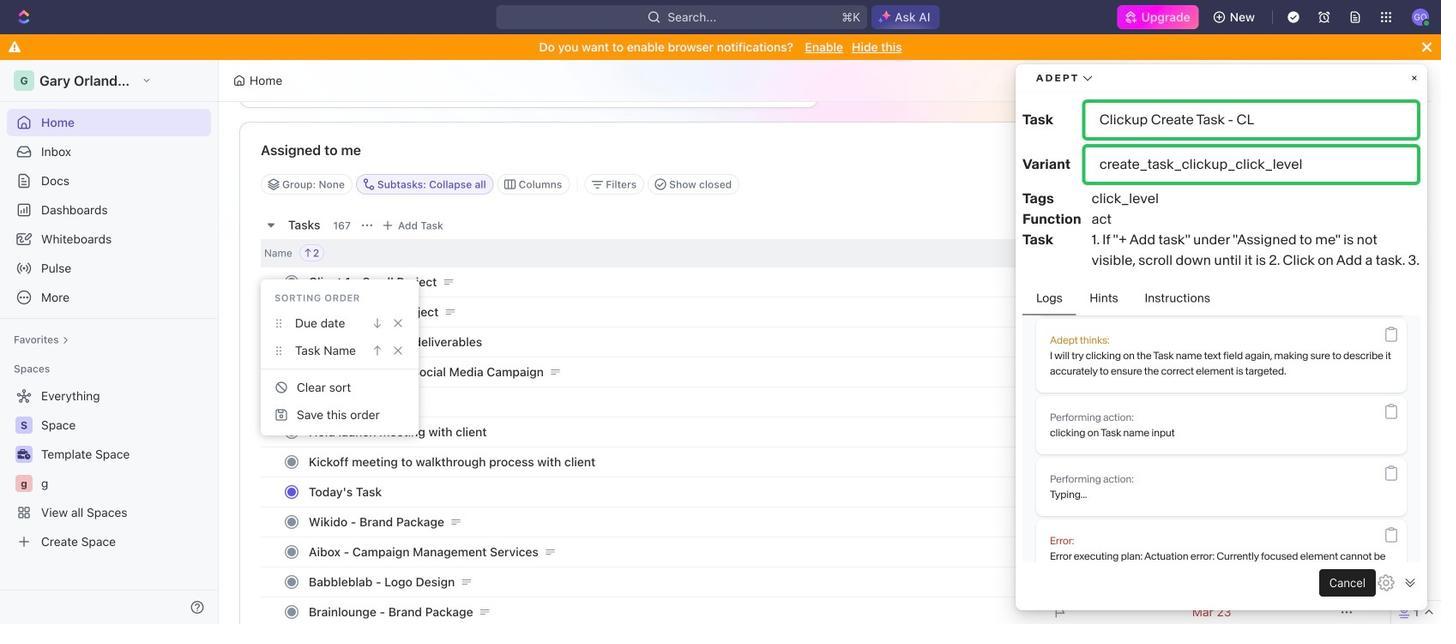Task type: locate. For each thing, give the bounding box(es) containing it.
sidebar navigation
[[0, 60, 219, 625]]

tree
[[7, 383, 211, 556]]



Task type: vqa. For each thing, say whether or not it's contained in the screenshot.
Search tasks... text box
yes



Task type: describe. For each thing, give the bounding box(es) containing it.
tree inside sidebar navigation
[[7, 383, 211, 556]]

Search tasks... text field
[[1151, 172, 1323, 197]]



